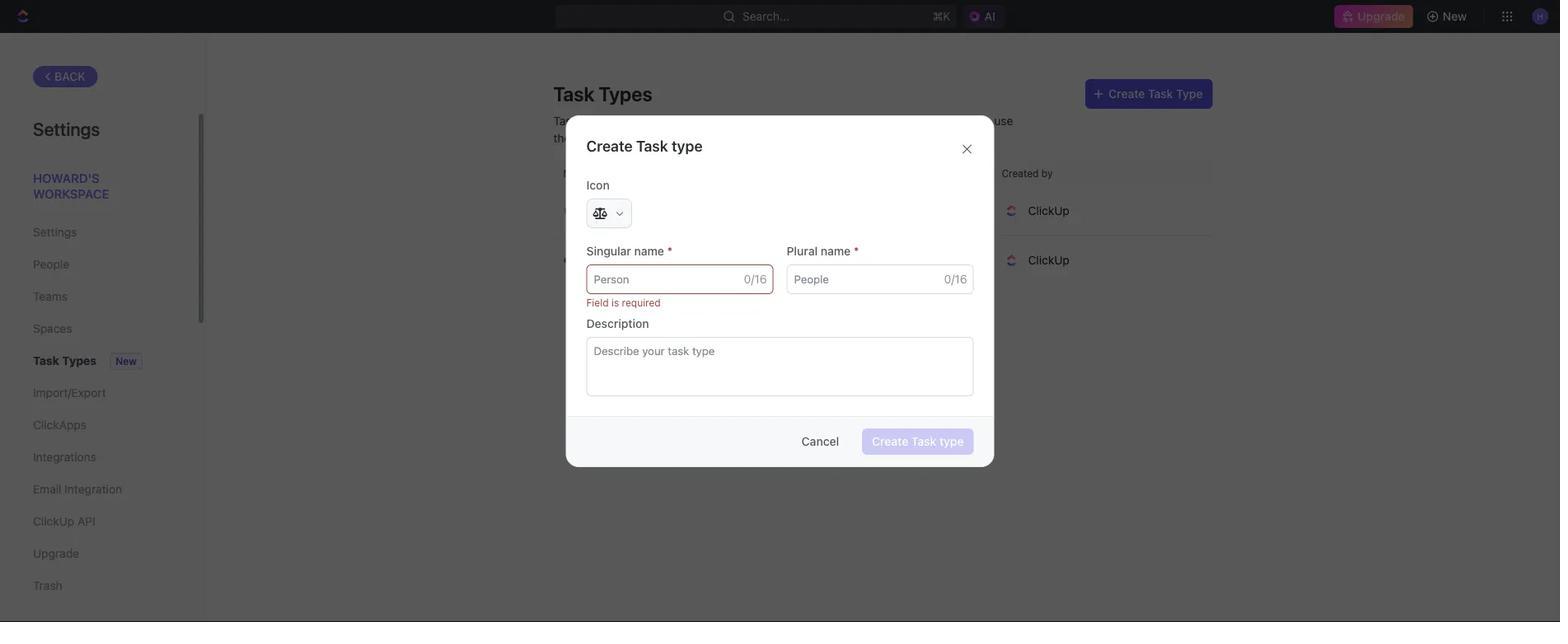 Task type: vqa. For each thing, say whether or not it's contained in the screenshot.
The Lists
no



Task type: locate. For each thing, give the bounding box(es) containing it.
* for singular name
[[667, 244, 673, 258]]

create left type
[[1109, 87, 1145, 101]]

1 vertical spatial upgrade
[[33, 547, 79, 560]]

* for plural name
[[854, 244, 859, 258]]

type
[[672, 137, 703, 155], [940, 435, 964, 448]]

⌘k
[[933, 9, 951, 23]]

1 horizontal spatial name
[[821, 244, 851, 258]]

spaces link
[[33, 315, 164, 343]]

task inside create task type button
[[911, 435, 937, 448]]

0 horizontal spatial new
[[116, 356, 137, 367]]

clickup.
[[734, 114, 778, 127]]

0 vertical spatial upgrade link
[[1335, 5, 1413, 28]]

clickapps link
[[33, 411, 164, 439]]

task types up can
[[553, 82, 652, 105]]

clickup for task
[[1028, 204, 1070, 217]]

1 horizontal spatial *
[[854, 244, 859, 258]]

Describe your task type text field
[[586, 337, 974, 396]]

1 horizontal spatial types
[[599, 82, 652, 105]]

use
[[994, 114, 1013, 127]]

types up import/export
[[62, 354, 97, 368]]

create down be
[[586, 137, 633, 155]]

* up person field
[[667, 244, 673, 258]]

import/export
[[33, 386, 106, 400]]

1 * from the left
[[667, 244, 673, 258]]

1 horizontal spatial tasks
[[947, 114, 977, 127]]

new button
[[1420, 3, 1477, 30]]

create
[[1109, 87, 1145, 101], [586, 137, 633, 155], [872, 435, 908, 448]]

0 horizontal spatial type
[[672, 137, 703, 155]]

2 tasks from the left
[[947, 114, 977, 127]]

1 horizontal spatial type
[[940, 435, 964, 448]]

create task type button
[[1086, 79, 1213, 109]]

tasks left to
[[947, 114, 977, 127]]

task types
[[553, 82, 652, 105], [33, 354, 97, 368]]

1 horizontal spatial upgrade
[[1358, 9, 1405, 23]]

2 * from the left
[[854, 244, 859, 258]]

0 vertical spatial task types
[[553, 82, 652, 105]]

1 vertical spatial new
[[116, 356, 137, 367]]

1 vertical spatial create
[[586, 137, 633, 155]]

anything
[[672, 114, 718, 127]]

integrations
[[33, 450, 96, 464]]

1 horizontal spatial new
[[1443, 9, 1467, 23]]

0 horizontal spatial upgrade link
[[33, 540, 164, 568]]

1 horizontal spatial create
[[872, 435, 908, 448]]

0 vertical spatial settings
[[33, 118, 100, 139]]

1 vertical spatial create task type
[[872, 435, 964, 448]]

1 horizontal spatial create task type
[[872, 435, 964, 448]]

1 vertical spatial types
[[62, 354, 97, 368]]

0 horizontal spatial types
[[62, 354, 97, 368]]

name right 'plural'
[[821, 244, 851, 258]]

trash
[[33, 579, 62, 593]]

of
[[933, 114, 944, 127]]

1 vertical spatial settings
[[33, 225, 77, 239]]

0 horizontal spatial upgrade
[[33, 547, 79, 560]]

0/16
[[744, 272, 767, 286], [944, 272, 967, 286]]

0 vertical spatial for
[[654, 114, 669, 127]]

like
[[638, 131, 655, 145]]

1 settings from the top
[[33, 118, 100, 139]]

0 horizontal spatial name
[[634, 244, 664, 258]]

task types up import/export
[[33, 354, 97, 368]]

create task type
[[586, 137, 703, 155], [872, 435, 964, 448]]

2 vertical spatial create
[[872, 435, 908, 448]]

upgrade link
[[1335, 5, 1413, 28], [33, 540, 164, 568]]

1 horizontal spatial task types
[[553, 82, 652, 105]]

new inside "settings" element
[[116, 356, 137, 367]]

1 vertical spatial task types
[[33, 354, 97, 368]]

for
[[654, 114, 669, 127], [584, 131, 598, 145]]

People field
[[787, 265, 974, 294]]

clickup inside "settings" element
[[33, 515, 74, 528]]

tasks up them
[[553, 114, 583, 127]]

1 name from the left
[[634, 244, 664, 258]]

1 horizontal spatial 0/16
[[944, 272, 967, 286]]

create right cancel
[[872, 435, 908, 448]]

required
[[622, 297, 661, 308]]

1 vertical spatial upgrade link
[[33, 540, 164, 568]]

plural name *
[[787, 244, 859, 258]]

types up be
[[599, 82, 652, 105]]

0 horizontal spatial 0/16
[[744, 272, 767, 286]]

0 vertical spatial create
[[1109, 87, 1145, 101]]

clickup
[[1028, 204, 1070, 217], [1028, 253, 1070, 267], [33, 515, 74, 528]]

1 vertical spatial for
[[584, 131, 598, 145]]

cancel button
[[792, 429, 849, 455]]

2 0/16 from the left
[[944, 272, 967, 286]]

howard's
[[33, 171, 99, 185]]

customers,
[[694, 131, 755, 145]]

howard's workspace
[[33, 171, 109, 201]]

task inside "settings" element
[[33, 354, 59, 368]]

0 vertical spatial new
[[1443, 9, 1467, 23]]

1 vertical spatial type
[[940, 435, 964, 448]]

for up epics,
[[654, 114, 669, 127]]

for down can
[[584, 131, 598, 145]]

settings link
[[33, 218, 164, 246]]

0 horizontal spatial create
[[586, 137, 633, 155]]

task types inside "settings" element
[[33, 354, 97, 368]]

upgrade left new 'button'
[[1358, 9, 1405, 23]]

name for plural
[[821, 244, 851, 258]]

settings up people
[[33, 225, 77, 239]]

0 horizontal spatial create task type
[[586, 137, 703, 155]]

new
[[1443, 9, 1467, 23], [116, 356, 137, 367]]

upgrade link left new 'button'
[[1335, 5, 1413, 28]]

1 horizontal spatial upgrade link
[[1335, 5, 1413, 28]]

clickup for milestone
[[1028, 253, 1070, 267]]

integration
[[65, 483, 122, 496]]

0 horizontal spatial *
[[667, 244, 673, 258]]

tasks can be used for anything in clickup. customize names and icons of tasks to use them for things like epics, customers, people, invoices, 1on1s.
[[553, 114, 1013, 145]]

2 vertical spatial clickup
[[33, 515, 74, 528]]

types
[[599, 82, 652, 105], [62, 354, 97, 368]]

settings up howard's
[[33, 118, 100, 139]]

task
[[553, 82, 594, 105], [1148, 87, 1173, 101], [636, 137, 668, 155], [590, 203, 615, 217], [33, 354, 59, 368], [911, 435, 937, 448]]

tasks
[[553, 114, 583, 127], [947, 114, 977, 127]]

settings
[[33, 118, 100, 139], [33, 225, 77, 239]]

1on1s.
[[850, 131, 883, 145]]

Person field
[[586, 265, 773, 294]]

create task type
[[1109, 87, 1203, 101]]

plural
[[787, 244, 818, 258]]

*
[[667, 244, 673, 258], [854, 244, 859, 258]]

type
[[1176, 87, 1203, 101]]

people
[[33, 258, 69, 271]]

* up people field
[[854, 244, 859, 258]]

1 vertical spatial clickup
[[1028, 253, 1070, 267]]

name
[[634, 244, 664, 258], [821, 244, 851, 258]]

people,
[[758, 131, 797, 145]]

name
[[563, 167, 590, 179]]

back
[[54, 70, 85, 83]]

(default)
[[618, 205, 658, 217]]

0 vertical spatial types
[[599, 82, 652, 105]]

0 horizontal spatial task types
[[33, 354, 97, 368]]

settings element
[[0, 33, 206, 622]]

upgrade down clickup api
[[33, 547, 79, 560]]

import/export link
[[33, 379, 164, 407]]

0 horizontal spatial tasks
[[553, 114, 583, 127]]

0 vertical spatial clickup
[[1028, 204, 1070, 217]]

create task type inside button
[[872, 435, 964, 448]]

name right singular
[[634, 244, 664, 258]]

upgrade link down "clickup api" link
[[33, 540, 164, 568]]

upgrade
[[1358, 9, 1405, 23], [33, 547, 79, 560]]

2 name from the left
[[821, 244, 851, 258]]



Task type: describe. For each thing, give the bounding box(es) containing it.
singular name *
[[586, 244, 673, 258]]

things
[[602, 131, 634, 145]]

used
[[625, 114, 651, 127]]

1 tasks from the left
[[553, 114, 583, 127]]

people link
[[33, 251, 164, 279]]

spaces
[[33, 322, 72, 335]]

name for singular
[[634, 244, 664, 258]]

0 vertical spatial create task type
[[586, 137, 703, 155]]

description
[[586, 317, 649, 330]]

to
[[980, 114, 991, 127]]

2 settings from the top
[[33, 225, 77, 239]]

teams
[[33, 290, 68, 303]]

type inside button
[[940, 435, 964, 448]]

clickapps
[[33, 418, 87, 432]]

types inside "settings" element
[[62, 354, 97, 368]]

invoices,
[[801, 131, 847, 145]]

api
[[78, 515, 95, 528]]

epics,
[[659, 131, 690, 145]]

singular
[[586, 244, 631, 258]]

integrations link
[[33, 443, 164, 471]]

icons
[[902, 114, 930, 127]]

field
[[586, 297, 609, 308]]

created by
[[1002, 167, 1053, 179]]

task inside create task type button
[[1148, 87, 1173, 101]]

workspace
[[33, 187, 109, 201]]

icon
[[586, 178, 610, 192]]

customize
[[781, 114, 838, 127]]

task (default)
[[590, 203, 658, 217]]

be
[[609, 114, 622, 127]]

can
[[587, 114, 606, 127]]

names
[[841, 114, 876, 127]]

2 horizontal spatial create
[[1109, 87, 1145, 101]]

trash link
[[33, 572, 164, 600]]

0 horizontal spatial for
[[584, 131, 598, 145]]

email
[[33, 483, 61, 496]]

back link
[[33, 66, 98, 87]]

cancel
[[802, 435, 839, 448]]

by
[[1042, 167, 1053, 179]]

field is required
[[586, 297, 661, 308]]

email integration
[[33, 483, 122, 496]]

create task type button
[[862, 429, 974, 455]]

them
[[553, 131, 581, 145]]

1 horizontal spatial for
[[654, 114, 669, 127]]

scale balanced image
[[593, 207, 607, 219]]

1 0/16 from the left
[[744, 272, 767, 286]]

clickup api link
[[33, 508, 164, 536]]

search...
[[742, 9, 789, 23]]

and
[[879, 114, 899, 127]]

teams link
[[33, 283, 164, 311]]

milestone
[[590, 253, 643, 267]]

is
[[612, 297, 619, 308]]

created
[[1002, 167, 1039, 179]]

0 vertical spatial type
[[672, 137, 703, 155]]

in
[[721, 114, 731, 127]]

clickup api
[[33, 515, 95, 528]]

email integration link
[[33, 476, 164, 504]]

new inside 'button'
[[1443, 9, 1467, 23]]

0 vertical spatial upgrade
[[1358, 9, 1405, 23]]

upgrade inside "settings" element
[[33, 547, 79, 560]]



